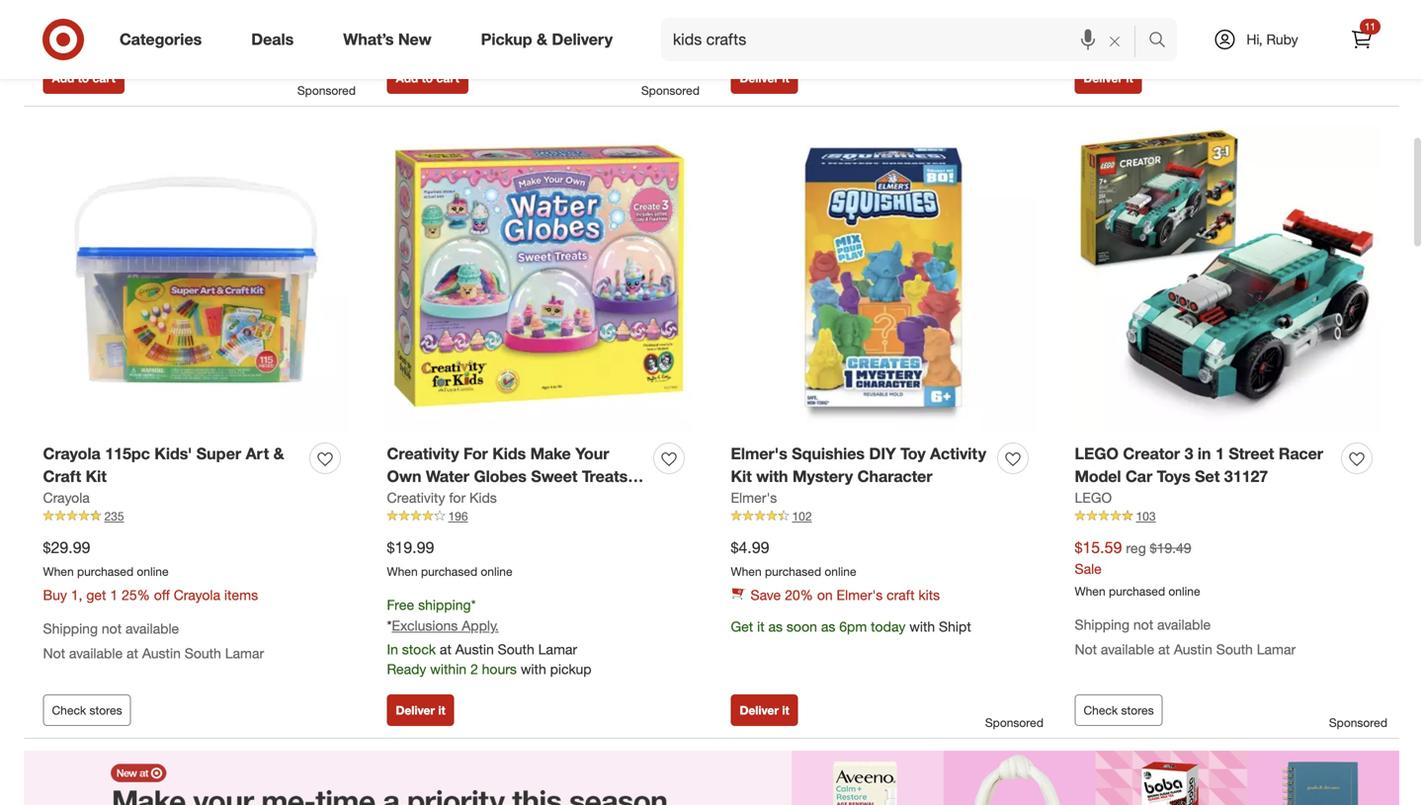 Task type: vqa. For each thing, say whether or not it's contained in the screenshot.
left *
yes



Task type: describe. For each thing, give the bounding box(es) containing it.
11 link
[[1341, 18, 1384, 61]]

creator
[[1123, 445, 1181, 464]]

lego for lego
[[1075, 489, 1112, 507]]

car
[[1126, 467, 1153, 486]]

$19.49
[[1150, 540, 1192, 557]]

elmer's for elmer's squishies diy toy activity kit with mystery character
[[731, 445, 788, 464]]

2 horizontal spatial with
[[910, 619, 935, 636]]

ready
[[387, 661, 426, 678]]

kids'
[[154, 445, 192, 464]]

search
[[1140, 32, 1187, 51]]

make
[[531, 445, 571, 464]]

purchased inside the $15.59 reg $19.49 sale when purchased online
[[1109, 584, 1166, 599]]

save 20% on elmer's craft kits
[[751, 587, 940, 604]]

nearby inside not available at austin south lamar check nearby stores
[[775, 28, 817, 46]]

treats
[[582, 467, 628, 486]]

deliver it for deliver it button underneath ready
[[396, 703, 446, 718]]

soon
[[787, 619, 818, 636]]

creativity for kids make your own water globes sweet treats kit link
[[387, 443, 646, 509]]

character
[[858, 467, 933, 486]]

1 horizontal spatial shipping not available not available at austin south lamar
[[1075, 617, 1296, 658]]

creativity for creativity for kids make your own water globes sweet treats kit
[[387, 445, 459, 464]]

mystery
[[793, 467, 853, 486]]

water
[[426, 467, 470, 486]]

online for $19.99
[[481, 564, 513, 579]]

deliver it button down ready
[[387, 695, 454, 727]]

creativity for kids make your own water globes sweet treats kit
[[387, 445, 628, 509]]

online inside the $15.59 reg $19.49 sale when purchased online
[[1169, 584, 1201, 599]]

what's
[[343, 30, 394, 49]]

0 horizontal spatial shipping not available not available at austin south lamar
[[43, 621, 264, 662]]

when for $29.99
[[43, 564, 74, 579]]

lego for lego creator 3 in 1 street racer model car toys set 31127
[[1075, 445, 1119, 464]]

deliver it for deliver it button under not available at austin south lamar check nearby stores
[[740, 71, 790, 86]]

your
[[576, 445, 609, 464]]

deliver it button down not available at austin south lamar check nearby stores
[[731, 62, 798, 94]]

austin inside free shipping * * exclusions apply. in stock at  austin south lamar ready within 2 hours with pickup
[[455, 641, 494, 658]]

crayola for crayola 115pc kids' super art & craft kit
[[43, 445, 101, 464]]

lego creator 3 in 1 street racer model car toys set 31127
[[1075, 445, 1324, 486]]

get it as soon as 6pm today with shipt
[[731, 619, 972, 636]]

deliver it button up 'advertisement' region
[[731, 695, 798, 727]]

sweet
[[531, 467, 578, 486]]

for
[[449, 489, 466, 507]]

1 add to cart button from the left
[[43, 62, 124, 94]]

advertisement region
[[24, 751, 1400, 806]]

check nearby stores for left check nearby stores button
[[387, 28, 515, 46]]

cart for second add to cart button
[[436, 71, 460, 86]]

crayola 115pc kids' super art & craft kit link
[[43, 443, 302, 488]]

super
[[196, 445, 241, 464]]

2 horizontal spatial not
[[1075, 641, 1097, 658]]

purchased for $29.99
[[77, 564, 134, 579]]

pickup & delivery
[[481, 30, 613, 49]]

categories
[[120, 30, 202, 49]]

to for second add to cart button
[[422, 71, 433, 86]]

categories link
[[103, 18, 227, 61]]

online for $29.99
[[137, 564, 169, 579]]

what's new link
[[326, 18, 456, 61]]

0 horizontal spatial not
[[43, 645, 65, 662]]

check stores button for $15.59
[[1075, 695, 1163, 727]]

add for second add to cart button
[[396, 71, 418, 86]]

street
[[1229, 445, 1275, 464]]

what's new
[[343, 30, 432, 49]]

235 link
[[43, 508, 348, 525]]

elmer's link
[[731, 488, 777, 508]]

for
[[464, 445, 488, 464]]

new
[[398, 30, 432, 49]]

$4.99 when purchased online
[[731, 538, 857, 579]]

stock
[[402, 641, 436, 658]]

2 horizontal spatial check nearby stores button
[[1075, 8, 1203, 27]]

creativity for creativity for kids
[[387, 489, 445, 507]]

nearby for check nearby stores button to the right
[[1119, 9, 1161, 26]]

103 link
[[1075, 508, 1381, 525]]

0 vertical spatial *
[[471, 597, 476, 614]]

deliver it for deliver it button underneath search
[[1084, 71, 1134, 86]]

nearby for left check nearby stores button
[[431, 28, 473, 46]]

kits
[[919, 587, 940, 604]]

check stores button for $29.99
[[43, 695, 131, 727]]

when for $19.99
[[387, 564, 418, 579]]

pickup
[[550, 661, 592, 678]]

103
[[1136, 509, 1156, 524]]

craft
[[887, 587, 915, 604]]

11
[[1365, 20, 1376, 33]]

2 add to cart button from the left
[[387, 62, 468, 94]]

squishies
[[792, 445, 865, 464]]

crayola for crayola
[[43, 489, 90, 507]]

196
[[448, 509, 468, 524]]

pickup & delivery link
[[464, 18, 638, 61]]

deliver it button down search
[[1075, 62, 1143, 94]]

1 inside $29.99 when purchased online buy 1, get 1 25% off crayola items
[[110, 587, 118, 604]]

$15.59
[[1075, 538, 1122, 558]]

0 horizontal spatial check nearby stores button
[[387, 27, 515, 47]]

own
[[387, 467, 422, 486]]

1 horizontal spatial &
[[537, 30, 548, 49]]

3
[[1185, 445, 1194, 464]]

deliver for deliver it button under not available at austin south lamar check nearby stores
[[740, 71, 779, 86]]

2 as from the left
[[821, 619, 836, 636]]

activity
[[930, 445, 987, 464]]

when inside the $15.59 reg $19.49 sale when purchased online
[[1075, 584, 1106, 599]]

$4.99
[[731, 538, 770, 558]]

buy
[[43, 587, 67, 604]]

add to cart for second add to cart button from right
[[52, 71, 116, 86]]

exclusions apply. link
[[392, 617, 499, 635]]

kit inside crayola 115pc kids' super art & craft kit
[[86, 467, 107, 486]]

set
[[1195, 467, 1220, 486]]

$19.99
[[387, 538, 434, 558]]

102
[[792, 509, 812, 524]]

$19.99 when purchased online
[[387, 538, 513, 579]]

elmer's for elmer's
[[731, 489, 777, 507]]

102 link
[[731, 508, 1037, 525]]

6pm
[[840, 619, 867, 636]]

shipt
[[939, 619, 972, 636]]

creativity for kids
[[387, 489, 497, 507]]

crayola 115pc kids' super art & craft kit
[[43, 445, 284, 486]]

online for $4.99
[[825, 564, 857, 579]]

purchased for $4.99
[[765, 564, 822, 579]]

elmer's squishies diy toy activity kit with mystery character link
[[731, 443, 990, 488]]

lego link
[[1075, 488, 1112, 508]]

add to cart for second add to cart button
[[396, 71, 460, 86]]

not available at austin south lamar check nearby stores
[[731, 9, 952, 46]]

25%
[[122, 587, 150, 604]]

115pc
[[105, 445, 150, 464]]

deals link
[[235, 18, 319, 61]]



Task type: locate. For each thing, give the bounding box(es) containing it.
when inside $19.99 when purchased online
[[387, 564, 418, 579]]

with down kits
[[910, 619, 935, 636]]

it
[[782, 71, 790, 86], [1126, 71, 1134, 86], [757, 619, 765, 636], [438, 703, 446, 718], [782, 703, 790, 718]]

creativity
[[387, 445, 459, 464], [387, 489, 445, 507]]

1 inside 'lego creator 3 in 1 street racer model car toys set 31127'
[[1216, 445, 1225, 464]]

1 horizontal spatial with
[[757, 467, 788, 486]]

0 vertical spatial 1
[[1216, 445, 1225, 464]]

1 add from the left
[[52, 71, 74, 86]]

0 horizontal spatial add to cart button
[[43, 62, 124, 94]]

2 horizontal spatial nearby
[[1119, 9, 1161, 26]]

creativity up own
[[387, 445, 459, 464]]

cart down "what's new" link at the top
[[436, 71, 460, 86]]

add to cart down new
[[396, 71, 460, 86]]

deliver for deliver it button underneath ready
[[396, 703, 435, 718]]

add to cart button down new
[[387, 62, 468, 94]]

items
[[224, 587, 258, 604]]

0 horizontal spatial shipping
[[43, 621, 98, 638]]

today
[[871, 619, 906, 636]]

free
[[387, 597, 414, 614]]

2 vertical spatial with
[[521, 661, 546, 678]]

elmer's inside "elmer's squishies diy toy activity kit with mystery character"
[[731, 445, 788, 464]]

1 horizontal spatial add to cart
[[396, 71, 460, 86]]

apply.
[[462, 617, 499, 635]]

1 horizontal spatial as
[[821, 619, 836, 636]]

0 horizontal spatial add
[[52, 71, 74, 86]]

2
[[471, 661, 478, 678]]

0 horizontal spatial check stores
[[52, 703, 122, 718]]

0 vertical spatial &
[[537, 30, 548, 49]]

diy
[[869, 445, 896, 464]]

deliver for deliver it button on top of 'advertisement' region
[[740, 703, 779, 718]]

online down $19.49
[[1169, 584, 1201, 599]]

craft
[[43, 467, 81, 486]]

cart for second add to cart button from right
[[92, 71, 116, 86]]

kids for for
[[493, 445, 526, 464]]

crayola up craft
[[43, 445, 101, 464]]

0 horizontal spatial kit
[[86, 467, 107, 486]]

0 vertical spatial creativity
[[387, 445, 459, 464]]

check stores for $15.59
[[1084, 703, 1154, 718]]

lamar inside not available at austin south lamar check nearby stores
[[913, 9, 952, 26]]

as left "soon"
[[769, 619, 783, 636]]

available inside not available at austin south lamar check nearby stores
[[757, 9, 811, 26]]

1 horizontal spatial check stores
[[1084, 703, 1154, 718]]

2 add to cart from the left
[[396, 71, 460, 86]]

when down $19.99
[[387, 564, 418, 579]]

1 horizontal spatial to
[[422, 71, 433, 86]]

elmer's up '6pm'
[[837, 587, 883, 604]]

when for $4.99
[[731, 564, 762, 579]]

2 check stores button from the left
[[1075, 695, 1163, 727]]

sale
[[1075, 560, 1102, 578]]

south
[[873, 9, 909, 26], [498, 641, 535, 658], [1217, 641, 1253, 658], [185, 645, 221, 662]]

online up save 20% on elmer's craft kits
[[825, 564, 857, 579]]

1 vertical spatial elmer's
[[731, 489, 777, 507]]

1 check stores from the left
[[52, 703, 122, 718]]

kit
[[86, 467, 107, 486], [731, 467, 752, 486], [387, 490, 408, 509]]

kids up globes
[[493, 445, 526, 464]]

south inside free shipping * * exclusions apply. in stock at  austin south lamar ready within 2 hours with pickup
[[498, 641, 535, 658]]

crayola down craft
[[43, 489, 90, 507]]

at inside free shipping * * exclusions apply. in stock at  austin south lamar ready within 2 hours with pickup
[[440, 641, 452, 658]]

1 vertical spatial *
[[387, 617, 392, 635]]

0 vertical spatial elmer's
[[731, 445, 788, 464]]

1 right in
[[1216, 445, 1225, 464]]

not
[[731, 9, 753, 26], [1075, 641, 1097, 658], [43, 645, 65, 662]]

racer
[[1279, 445, 1324, 464]]

creativity down own
[[387, 489, 445, 507]]

toy
[[901, 445, 926, 464]]

1 vertical spatial 1
[[110, 587, 118, 604]]

purchased up shipping
[[421, 564, 478, 579]]

online up apply.
[[481, 564, 513, 579]]

0 horizontal spatial check stores button
[[43, 695, 131, 727]]

online inside $19.99 when purchased online
[[481, 564, 513, 579]]

check nearby stores
[[1075, 9, 1203, 26], [387, 28, 515, 46]]

$29.99 when purchased online buy 1, get 1 25% off crayola items
[[43, 538, 258, 604]]

1 horizontal spatial cart
[[436, 71, 460, 86]]

add to cart down categories link
[[52, 71, 116, 86]]

as left '6pm'
[[821, 619, 836, 636]]

toys
[[1157, 467, 1191, 486]]

lego creator 3 in 1 street racer model car toys set 31127 image
[[1075, 126, 1381, 432], [1075, 126, 1381, 432]]

0 horizontal spatial add to cart
[[52, 71, 116, 86]]

196 link
[[387, 508, 693, 525]]

purchased up get
[[77, 564, 134, 579]]

kit down own
[[387, 490, 408, 509]]

with right hours
[[521, 661, 546, 678]]

check nearby stores for check nearby stores button to the right
[[1075, 9, 1203, 26]]

1 horizontal spatial not
[[731, 9, 753, 26]]

kids for for
[[470, 489, 497, 507]]

kids right for
[[470, 489, 497, 507]]

lamar inside free shipping * * exclusions apply. in stock at  austin south lamar ready within 2 hours with pickup
[[538, 641, 577, 658]]

1 check stores button from the left
[[43, 695, 131, 727]]

& right pickup
[[537, 30, 548, 49]]

1 horizontal spatial add to cart button
[[387, 62, 468, 94]]

1 horizontal spatial check stores button
[[1075, 695, 1163, 727]]

with inside "elmer's squishies diy toy activity kit with mystery character"
[[757, 467, 788, 486]]

1 vertical spatial crayola
[[43, 489, 90, 507]]

with
[[757, 467, 788, 486], [910, 619, 935, 636], [521, 661, 546, 678]]

not
[[1134, 617, 1154, 634], [102, 621, 122, 638]]

hi,
[[1247, 31, 1263, 48]]

& inside crayola 115pc kids' super art & craft kit
[[274, 445, 284, 464]]

globes
[[474, 467, 527, 486]]

art
[[246, 445, 269, 464]]

online inside $29.99 when purchased online buy 1, get 1 25% off crayola items
[[137, 564, 169, 579]]

2 cart from the left
[[436, 71, 460, 86]]

kit inside creativity for kids make your own water globes sweet treats kit
[[387, 490, 408, 509]]

1 horizontal spatial 1
[[1216, 445, 1225, 464]]

shipping
[[418, 597, 471, 614]]

1
[[1216, 445, 1225, 464], [110, 587, 118, 604]]

1 to from the left
[[78, 71, 89, 86]]

1 right get
[[110, 587, 118, 604]]

1 vertical spatial &
[[274, 445, 284, 464]]

stores inside not available at austin south lamar check nearby stores
[[821, 28, 859, 46]]

0 horizontal spatial cart
[[92, 71, 116, 86]]

creativity inside creativity for kids make your own water globes sweet treats kit
[[387, 445, 459, 464]]

reg
[[1126, 540, 1147, 557]]

get
[[731, 619, 754, 636]]

south inside not available at austin south lamar check nearby stores
[[873, 9, 909, 26]]

0 horizontal spatial with
[[521, 661, 546, 678]]

purchased up 20%
[[765, 564, 822, 579]]

1 cart from the left
[[92, 71, 116, 86]]

online up off
[[137, 564, 169, 579]]

when inside $4.99 when purchased online
[[731, 564, 762, 579]]

kit right craft
[[86, 467, 107, 486]]

model
[[1075, 467, 1122, 486]]

to
[[78, 71, 89, 86], [422, 71, 433, 86]]

crayola inside $29.99 when purchased online buy 1, get 1 25% off crayola items
[[174, 587, 220, 604]]

purchased down reg at the bottom
[[1109, 584, 1166, 599]]

check stores for $29.99
[[52, 703, 122, 718]]

elmer's squishies diy toy activity kit with mystery character
[[731, 445, 987, 486]]

0 vertical spatial crayola
[[43, 445, 101, 464]]

1 horizontal spatial nearby
[[775, 28, 817, 46]]

online inside $4.99 when purchased online
[[825, 564, 857, 579]]

0 horizontal spatial check nearby stores
[[387, 28, 515, 46]]

shipping not available not available at austin south lamar down off
[[43, 621, 264, 662]]

check nearby stores button
[[1075, 8, 1203, 27], [387, 27, 515, 47], [731, 27, 859, 47]]

add
[[52, 71, 74, 86], [396, 71, 418, 86]]

1 vertical spatial kids
[[470, 489, 497, 507]]

deliver it for deliver it button on top of 'advertisement' region
[[740, 703, 790, 718]]

when
[[43, 564, 74, 579], [387, 564, 418, 579], [731, 564, 762, 579], [1075, 584, 1106, 599]]

crayola
[[43, 445, 101, 464], [43, 489, 90, 507], [174, 587, 220, 604]]

not down get
[[102, 621, 122, 638]]

1 lego from the top
[[1075, 445, 1119, 464]]

elmer's squishies diy toy activity kit with mystery character image
[[731, 126, 1037, 432], [731, 126, 1037, 432]]

when up buy
[[43, 564, 74, 579]]

check stores button
[[43, 695, 131, 727], [1075, 695, 1163, 727]]

delivery
[[552, 30, 613, 49]]

when down sale
[[1075, 584, 1106, 599]]

lego
[[1075, 445, 1119, 464], [1075, 489, 1112, 507]]

crayola inside crayola 115pc kids' super art & craft kit
[[43, 445, 101, 464]]

1 vertical spatial with
[[910, 619, 935, 636]]

not inside not available at austin south lamar check nearby stores
[[731, 9, 753, 26]]

0 horizontal spatial nearby
[[431, 28, 473, 46]]

1 vertical spatial lego
[[1075, 489, 1112, 507]]

in
[[387, 641, 398, 658]]

lego up model on the bottom right of page
[[1075, 445, 1119, 464]]

shipping down sale
[[1075, 617, 1130, 634]]

add to cart button down categories
[[43, 62, 124, 94]]

elmer's up $4.99
[[731, 489, 777, 507]]

search button
[[1140, 18, 1187, 65]]

elmer's
[[731, 445, 788, 464], [731, 489, 777, 507], [837, 587, 883, 604]]

within
[[430, 661, 467, 678]]

crayola right off
[[174, 587, 220, 604]]

0 horizontal spatial *
[[387, 617, 392, 635]]

1 horizontal spatial check nearby stores
[[1075, 9, 1203, 26]]

2 vertical spatial elmer's
[[837, 587, 883, 604]]

austin inside not available at austin south lamar check nearby stores
[[830, 9, 869, 26]]

with inside free shipping * * exclusions apply. in stock at  austin south lamar ready within 2 hours with pickup
[[521, 661, 546, 678]]

not down the $15.59 reg $19.49 sale when purchased online
[[1134, 617, 1154, 634]]

1 vertical spatial creativity
[[387, 489, 445, 507]]

&
[[537, 30, 548, 49], [274, 445, 284, 464]]

1 as from the left
[[769, 619, 783, 636]]

235
[[104, 509, 124, 524]]

deliver for deliver it button underneath search
[[1084, 71, 1123, 86]]

cart down categories link
[[92, 71, 116, 86]]

*
[[471, 597, 476, 614], [387, 617, 392, 635]]

0 horizontal spatial 1
[[110, 587, 118, 604]]

lego inside 'lego creator 3 in 1 street racer model car toys set 31127'
[[1075, 445, 1119, 464]]

0 vertical spatial check nearby stores
[[1075, 9, 1203, 26]]

What can we help you find? suggestions appear below search field
[[661, 18, 1154, 61]]

$15.59 reg $19.49 sale when purchased online
[[1075, 538, 1201, 599]]

on
[[817, 587, 833, 604]]

to for second add to cart button from right
[[78, 71, 89, 86]]

1 horizontal spatial add
[[396, 71, 418, 86]]

1 add to cart from the left
[[52, 71, 116, 86]]

check inside not available at austin south lamar check nearby stores
[[731, 28, 771, 46]]

in
[[1198, 445, 1212, 464]]

0 vertical spatial lego
[[1075, 445, 1119, 464]]

get
[[86, 587, 106, 604]]

20%
[[785, 587, 814, 604]]

2 lego from the top
[[1075, 489, 1112, 507]]

shipping not available not available at austin south lamar
[[1075, 617, 1296, 658], [43, 621, 264, 662]]

check stores
[[52, 703, 122, 718], [1084, 703, 1154, 718]]

lego down model on the bottom right of page
[[1075, 489, 1112, 507]]

shipping not available not available at austin south lamar down the $15.59 reg $19.49 sale when purchased online
[[1075, 617, 1296, 658]]

stores
[[1165, 9, 1203, 26], [477, 28, 515, 46], [821, 28, 859, 46], [89, 703, 122, 718], [1122, 703, 1154, 718]]

shipping down 1,
[[43, 621, 98, 638]]

1 vertical spatial check nearby stores
[[387, 28, 515, 46]]

when down $4.99
[[731, 564, 762, 579]]

2 vertical spatial crayola
[[174, 587, 220, 604]]

lego creator 3 in 1 street racer model car toys set 31127 link
[[1075, 443, 1334, 488]]

1 horizontal spatial *
[[471, 597, 476, 614]]

kids inside creativity for kids make your own water globes sweet treats kit
[[493, 445, 526, 464]]

free shipping * * exclusions apply. in stock at  austin south lamar ready within 2 hours with pickup
[[387, 597, 592, 678]]

at inside not available at austin south lamar check nearby stores
[[815, 9, 826, 26]]

kit inside "elmer's squishies diy toy activity kit with mystery character"
[[731, 467, 752, 486]]

2 check stores from the left
[[1084, 703, 1154, 718]]

0 horizontal spatial to
[[78, 71, 89, 86]]

pickup
[[481, 30, 532, 49]]

0 horizontal spatial &
[[274, 445, 284, 464]]

when inside $29.99 when purchased online buy 1, get 1 25% off crayola items
[[43, 564, 74, 579]]

2 horizontal spatial kit
[[731, 467, 752, 486]]

purchased for $19.99
[[421, 564, 478, 579]]

creativity for kids make your own water globes sweet treats kit image
[[387, 126, 693, 432], [387, 126, 693, 432]]

kit up elmer's 'link'
[[731, 467, 752, 486]]

31127
[[1225, 467, 1269, 486]]

elmer's up elmer's 'link'
[[731, 445, 788, 464]]

0 vertical spatial with
[[757, 467, 788, 486]]

with up elmer's 'link'
[[757, 467, 788, 486]]

kids
[[493, 445, 526, 464], [470, 489, 497, 507]]

deals
[[251, 30, 294, 49]]

1 creativity from the top
[[387, 445, 459, 464]]

purchased
[[77, 564, 134, 579], [421, 564, 478, 579], [765, 564, 822, 579], [1109, 584, 1166, 599]]

purchased inside $29.99 when purchased online buy 1, get 1 25% off crayola items
[[77, 564, 134, 579]]

ruby
[[1267, 31, 1299, 48]]

1,
[[71, 587, 82, 604]]

creativity for kids link
[[387, 488, 497, 508]]

* down free
[[387, 617, 392, 635]]

& right art
[[274, 445, 284, 464]]

1 horizontal spatial check nearby stores button
[[731, 27, 859, 47]]

off
[[154, 587, 170, 604]]

purchased inside $19.99 when purchased online
[[421, 564, 478, 579]]

2 to from the left
[[422, 71, 433, 86]]

0 horizontal spatial as
[[769, 619, 783, 636]]

$29.99
[[43, 538, 90, 558]]

2 add from the left
[[396, 71, 418, 86]]

add to cart
[[52, 71, 116, 86], [396, 71, 460, 86]]

1 horizontal spatial kit
[[387, 490, 408, 509]]

0 horizontal spatial not
[[102, 621, 122, 638]]

0 vertical spatial kids
[[493, 445, 526, 464]]

* up apply.
[[471, 597, 476, 614]]

1 horizontal spatial shipping
[[1075, 617, 1130, 634]]

add for second add to cart button from right
[[52, 71, 74, 86]]

crayola link
[[43, 488, 90, 508]]

purchased inside $4.99 when purchased online
[[765, 564, 822, 579]]

1 horizontal spatial not
[[1134, 617, 1154, 634]]

crayola 115pc kids' super art & craft kit image
[[43, 126, 348, 432], [43, 126, 348, 432]]

2 creativity from the top
[[387, 489, 445, 507]]



